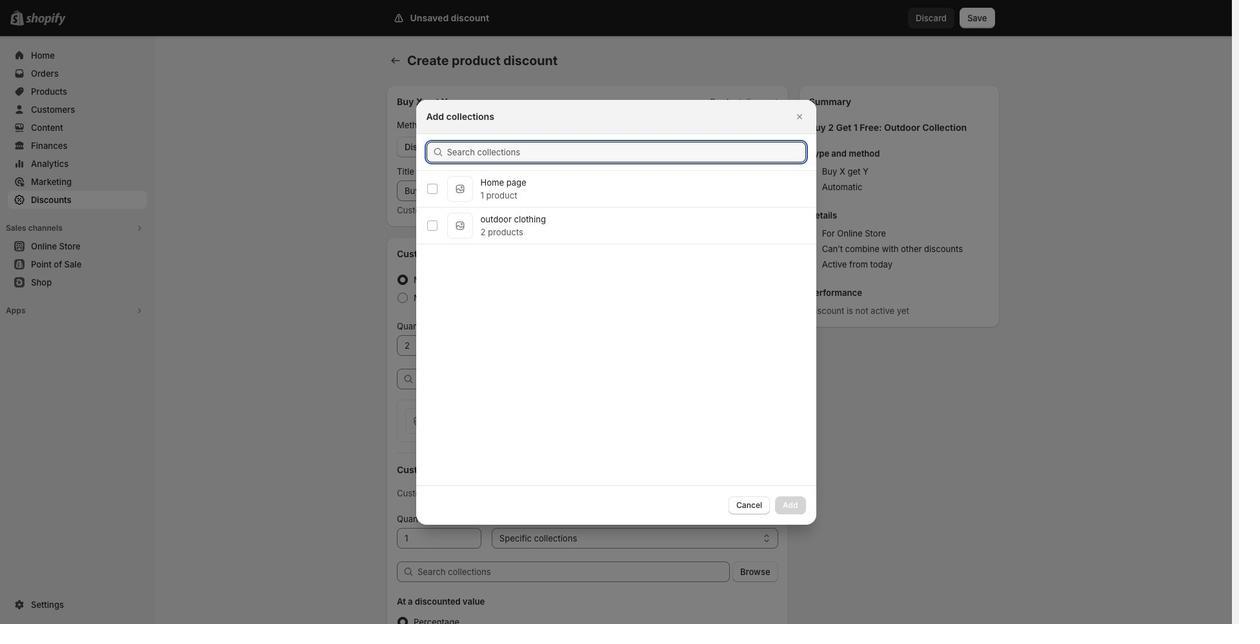 Task type: locate. For each thing, give the bounding box(es) containing it.
dialog
[[0, 100, 1232, 525]]



Task type: vqa. For each thing, say whether or not it's contained in the screenshot.
Shopify image
yes



Task type: describe. For each thing, give the bounding box(es) containing it.
shopify image
[[26, 13, 66, 26]]

Search collections text field
[[447, 142, 806, 162]]



